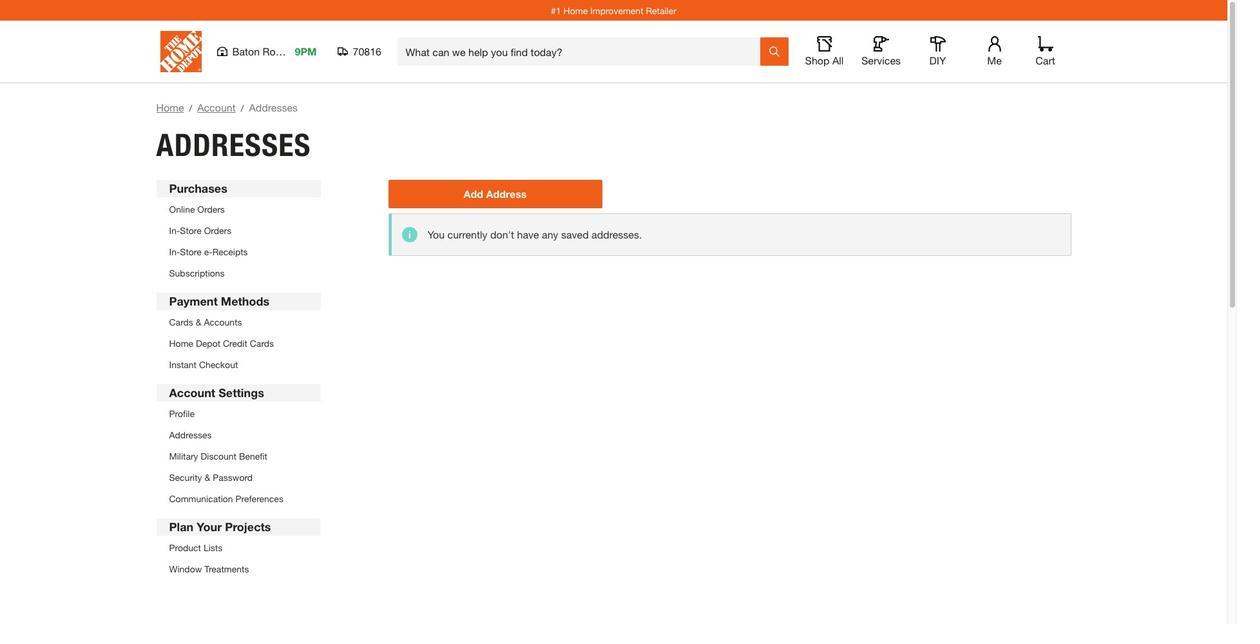Task type: describe. For each thing, give the bounding box(es) containing it.
you
[[428, 228, 445, 240]]

home link
[[156, 101, 184, 113]]

receipts
[[213, 246, 248, 257]]

don't
[[491, 228, 514, 240]]

instant checkout link
[[169, 359, 238, 370]]

military discount benefit link
[[169, 451, 268, 462]]

e-
[[204, 246, 213, 257]]

1 vertical spatial cards
[[250, 338, 274, 349]]

baton rouge 9pm
[[232, 45, 317, 57]]

treatments
[[204, 563, 249, 574]]

2 / from the left
[[241, 102, 244, 113]]

me
[[988, 54, 1002, 66]]

communication
[[169, 493, 233, 504]]

in-store orders
[[169, 225, 232, 236]]

security & password
[[169, 472, 253, 483]]

in-store e-receipts link
[[169, 246, 248, 257]]

shop all
[[806, 54, 844, 66]]

improvement
[[591, 5, 644, 16]]

home depot credit cards
[[169, 338, 274, 349]]

in- for in-store orders
[[169, 225, 180, 236]]

projects
[[225, 520, 271, 534]]

communication preferences
[[169, 493, 284, 504]]

& for cards
[[196, 317, 201, 327]]

plan your projects
[[169, 520, 271, 534]]

1 vertical spatial addresses
[[156, 126, 311, 164]]

0 vertical spatial account
[[197, 101, 236, 113]]

70816 button
[[337, 45, 382, 58]]

home depot credit cards link
[[169, 338, 274, 349]]

security
[[169, 472, 202, 483]]

addresses link
[[169, 429, 212, 440]]

What can we help you find today? search field
[[406, 38, 760, 65]]

currently
[[448, 228, 488, 240]]

#1 home improvement retailer
[[551, 5, 677, 16]]

product
[[169, 542, 201, 553]]

diy
[[930, 54, 947, 66]]

accounts
[[204, 317, 242, 327]]

store for e-
[[180, 246, 202, 257]]

shop all button
[[804, 36, 845, 67]]

your
[[197, 520, 222, 534]]

account settings
[[169, 386, 264, 400]]

cart
[[1036, 54, 1056, 66]]

add address button
[[388, 180, 602, 208]]

you currently don't have any saved addresses. alert
[[388, 213, 1072, 256]]

benefit
[[239, 451, 268, 462]]

checkout
[[199, 359, 238, 370]]

0 vertical spatial cards
[[169, 317, 193, 327]]

lists
[[204, 542, 223, 553]]

payment
[[169, 294, 218, 308]]

profile link
[[169, 408, 195, 419]]

services
[[862, 54, 901, 66]]

military
[[169, 451, 198, 462]]

purchases
[[169, 181, 227, 195]]

credit
[[223, 338, 247, 349]]

diy button
[[918, 36, 959, 67]]

9pm
[[295, 45, 317, 57]]

window
[[169, 563, 202, 574]]

product lists
[[169, 542, 223, 553]]



Task type: locate. For each thing, give the bounding box(es) containing it.
you currently don't have any saved addresses.
[[428, 228, 642, 240]]

1 vertical spatial home
[[156, 101, 184, 113]]

home / account / addresses
[[156, 101, 298, 113]]

home
[[564, 5, 588, 16], [156, 101, 184, 113], [169, 338, 193, 349]]

me button
[[974, 36, 1016, 67]]

communication preferences link
[[169, 493, 284, 504]]

1 vertical spatial in-
[[169, 246, 180, 257]]

add address
[[464, 188, 527, 200]]

0 vertical spatial orders
[[197, 204, 225, 215]]

addresses down "home / account / addresses" in the left top of the page
[[156, 126, 311, 164]]

in-store orders link
[[169, 225, 232, 236]]

security & password link
[[169, 472, 253, 483]]

account up profile link at the bottom
[[169, 386, 215, 400]]

& right security
[[205, 472, 210, 483]]

orders up in-store e-receipts link
[[204, 225, 232, 236]]

in- down online
[[169, 225, 180, 236]]

cards & accounts link
[[169, 317, 242, 327]]

addresses
[[249, 101, 298, 113], [156, 126, 311, 164], [169, 429, 212, 440]]

product lists link
[[169, 542, 223, 553]]

cart link
[[1032, 36, 1060, 67]]

password
[[213, 472, 253, 483]]

& for security
[[205, 472, 210, 483]]

1 vertical spatial store
[[180, 246, 202, 257]]

in- up subscriptions link
[[169, 246, 180, 257]]

add
[[464, 188, 484, 200]]

cards down payment
[[169, 317, 193, 327]]

0 horizontal spatial cards
[[169, 317, 193, 327]]

2 store from the top
[[180, 246, 202, 257]]

store
[[180, 225, 202, 236], [180, 246, 202, 257]]

shop
[[806, 54, 830, 66]]

1 horizontal spatial /
[[241, 102, 244, 113]]

subscriptions
[[169, 268, 225, 278]]

in-
[[169, 225, 180, 236], [169, 246, 180, 257]]

0 vertical spatial addresses
[[249, 101, 298, 113]]

account right home link
[[197, 101, 236, 113]]

home for account
[[156, 101, 184, 113]]

1 vertical spatial account
[[169, 386, 215, 400]]

online
[[169, 204, 195, 215]]

2 vertical spatial addresses
[[169, 429, 212, 440]]

/
[[189, 102, 192, 113], [241, 102, 244, 113]]

payment methods
[[169, 294, 270, 308]]

settings
[[219, 386, 264, 400]]

any
[[542, 228, 559, 240]]

0 vertical spatial in-
[[169, 225, 180, 236]]

/ right account link
[[241, 102, 244, 113]]

1 vertical spatial orders
[[204, 225, 232, 236]]

services button
[[861, 36, 902, 67]]

account
[[197, 101, 236, 113], [169, 386, 215, 400]]

orders
[[197, 204, 225, 215], [204, 225, 232, 236]]

methods
[[221, 294, 270, 308]]

window treatments
[[169, 563, 249, 574]]

store down online orders link
[[180, 225, 202, 236]]

0 vertical spatial store
[[180, 225, 202, 236]]

addresses up the military
[[169, 429, 212, 440]]

70816
[[353, 45, 382, 57]]

in-store e-receipts
[[169, 246, 248, 257]]

0 vertical spatial &
[[196, 317, 201, 327]]

addresses down baton rouge 9pm
[[249, 101, 298, 113]]

/ right home link
[[189, 102, 192, 113]]

home right #1
[[564, 5, 588, 16]]

subscriptions link
[[169, 268, 225, 278]]

0 horizontal spatial &
[[196, 317, 201, 327]]

instant
[[169, 359, 197, 370]]

have
[[517, 228, 539, 240]]

depot
[[196, 338, 221, 349]]

home for credit
[[169, 338, 193, 349]]

1 / from the left
[[189, 102, 192, 113]]

&
[[196, 317, 201, 327], [205, 472, 210, 483]]

preferences
[[236, 493, 284, 504]]

address
[[486, 188, 527, 200]]

0 horizontal spatial /
[[189, 102, 192, 113]]

home left account link
[[156, 101, 184, 113]]

in- for in-store e-receipts
[[169, 246, 180, 257]]

addresses.
[[592, 228, 642, 240]]

cards right credit
[[250, 338, 274, 349]]

window treatments link
[[169, 563, 249, 574]]

discount
[[201, 451, 237, 462]]

2 in- from the top
[[169, 246, 180, 257]]

military discount benefit
[[169, 451, 268, 462]]

all
[[833, 54, 844, 66]]

1 horizontal spatial cards
[[250, 338, 274, 349]]

1 in- from the top
[[169, 225, 180, 236]]

& down payment
[[196, 317, 201, 327]]

profile
[[169, 408, 195, 419]]

store for orders
[[180, 225, 202, 236]]

2 vertical spatial home
[[169, 338, 193, 349]]

baton
[[232, 45, 260, 57]]

rouge
[[263, 45, 293, 57]]

the home depot logo image
[[160, 31, 201, 72]]

0 vertical spatial home
[[564, 5, 588, 16]]

1 horizontal spatial &
[[205, 472, 210, 483]]

plan
[[169, 520, 193, 534]]

orders up in-store orders "link"
[[197, 204, 225, 215]]

cards
[[169, 317, 193, 327], [250, 338, 274, 349]]

online orders
[[169, 204, 225, 215]]

home up instant
[[169, 338, 193, 349]]

account link
[[197, 101, 236, 113]]

instant checkout
[[169, 359, 238, 370]]

cards & accounts
[[169, 317, 242, 327]]

online orders link
[[169, 204, 225, 215]]

#1
[[551, 5, 561, 16]]

retailer
[[646, 5, 677, 16]]

1 vertical spatial &
[[205, 472, 210, 483]]

store left e- at the top left of page
[[180, 246, 202, 257]]

saved
[[561, 228, 589, 240]]

1 store from the top
[[180, 225, 202, 236]]



Task type: vqa. For each thing, say whether or not it's contained in the screenshot.
(What's this?) to the top
no



